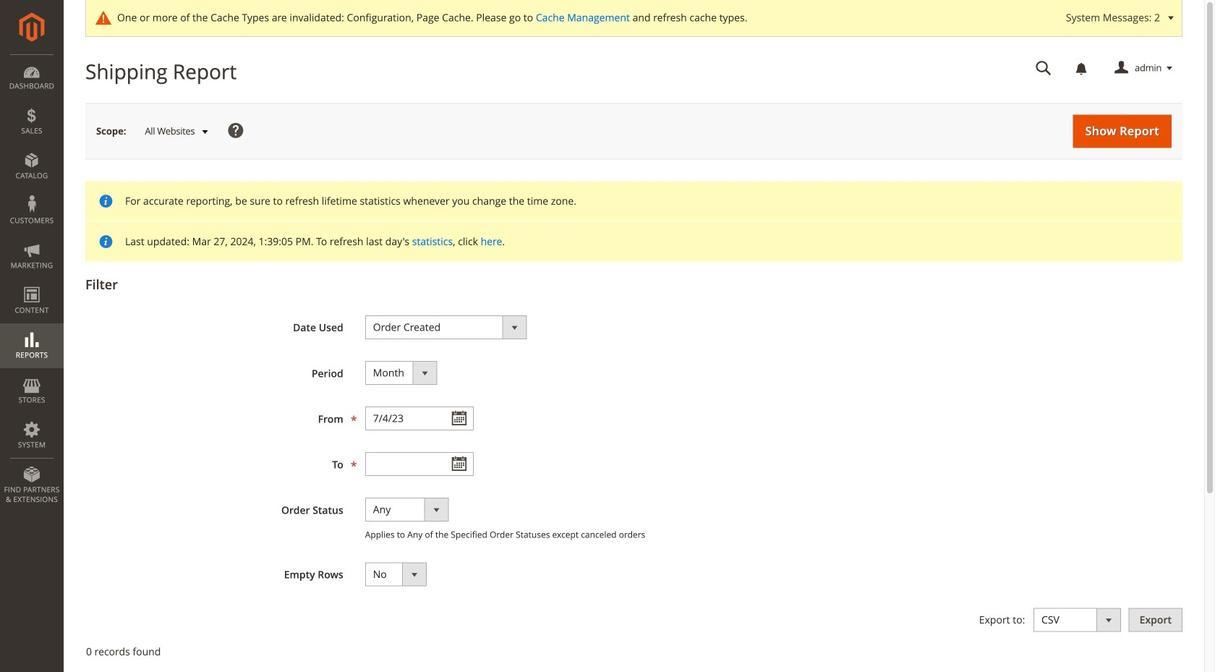 Task type: locate. For each thing, give the bounding box(es) containing it.
menu bar
[[0, 54, 64, 512]]

None text field
[[1026, 56, 1063, 81], [365, 407, 474, 431], [365, 452, 474, 476], [1026, 56, 1063, 81], [365, 407, 474, 431], [365, 452, 474, 476]]



Task type: describe. For each thing, give the bounding box(es) containing it.
magento admin panel image
[[19, 12, 45, 42]]



